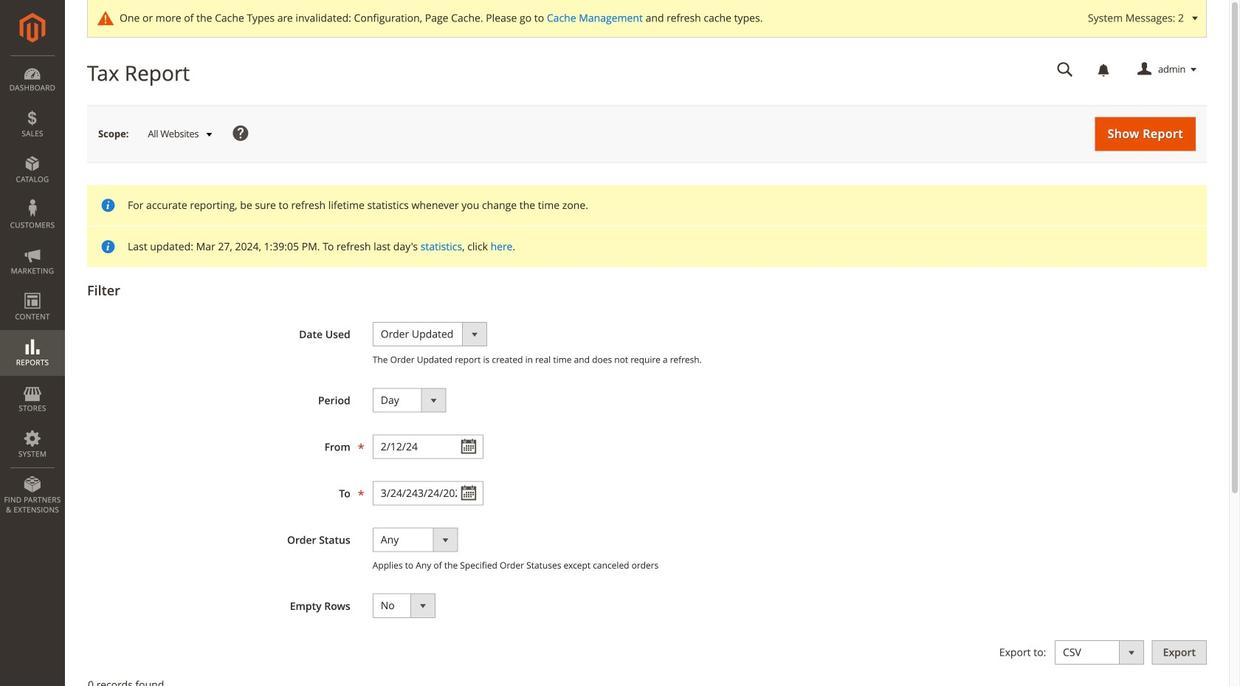Task type: locate. For each thing, give the bounding box(es) containing it.
None text field
[[1047, 57, 1084, 83], [373, 434, 484, 459], [373, 481, 484, 505], [1047, 57, 1084, 83], [373, 434, 484, 459], [373, 481, 484, 505]]

menu bar
[[0, 55, 65, 522]]

magento admin panel image
[[20, 13, 45, 43]]



Task type: vqa. For each thing, say whether or not it's contained in the screenshot.
MAGENTO ADMIN PANEL icon
yes



